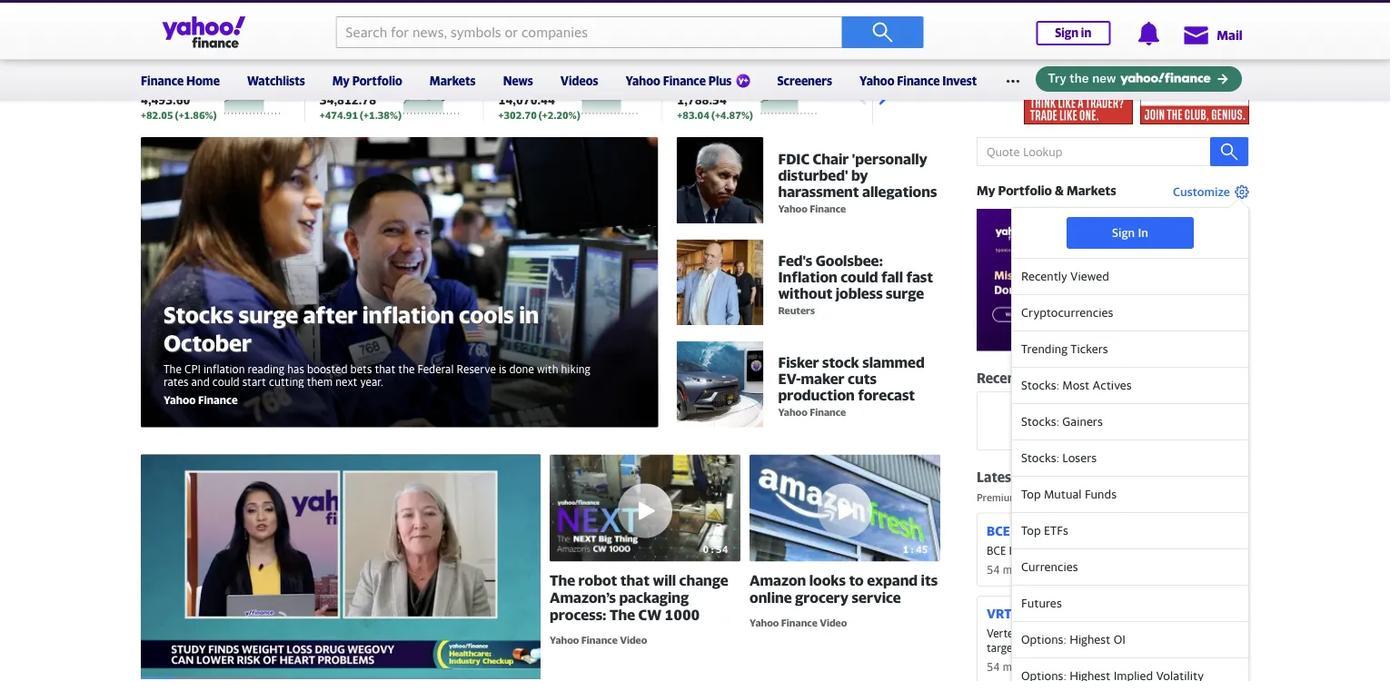 Task type: describe. For each thing, give the bounding box(es) containing it.
cuts
[[848, 371, 877, 388]]

next
[[336, 375, 358, 388]]

funds
[[1085, 488, 1117, 502]]

sign for sign in
[[1113, 226, 1136, 240]]

yahoo inside stocks surge after inflation cools in october the cpi inflation reading has boosted bets that the federal reserve is done with hiking rates and could start cutting them next year. yahoo finance
[[164, 394, 196, 407]]

yahoo inside "fdic chair 'personally disturbed' by harassment allegations yahoo finance"
[[779, 203, 808, 214]]

yahoo finance invest link
[[860, 62, 978, 96]]

stocks surge after inflation cools in october image
[[141, 137, 659, 428]]

dow 30 link
[[320, 73, 361, 87]]

from
[[1061, 492, 1084, 503]]

videos link
[[561, 62, 599, 96]]

next image
[[870, 84, 897, 111]]

service
[[852, 589, 902, 607]]

futures link
[[1013, 586, 1249, 623]]

premium
[[977, 492, 1019, 503]]

list
[[1094, 411, 1110, 425]]

stocks surge after inflation cools in october the cpi inflation reading has boosted bets that the federal reserve is done with hiking rates and could start cutting them next year. yahoo finance
[[164, 301, 591, 407]]

14,070.44
[[499, 93, 555, 107]]

finance inside "fdic chair 'personally disturbed' by harassment allegations yahoo finance"
[[810, 203, 847, 214]]

options:
[[1022, 633, 1067, 647]]

1
[[903, 544, 909, 555]]

fisker stock slammed ev-maker cuts production forecast yahoo finance
[[779, 354, 925, 419]]

plus
[[709, 74, 732, 88]]

mutual
[[1045, 488, 1082, 502]]

most
[[1063, 378, 1090, 393]]

0 horizontal spatial &
[[1055, 183, 1065, 198]]

invest
[[943, 74, 978, 88]]

stocks: for stocks: losers
[[1022, 451, 1060, 465]]

+302.70
[[499, 109, 537, 121]]

morningstar
[[1086, 492, 1143, 503]]

finance inside yahoo finance invest link
[[898, 74, 941, 88]]

yahoo down process:
[[550, 635, 580, 647]]

argus inside vrtx vertex pharmaceuticals incorporated: raising target price to $420 54 minutes ago • argus
[[1073, 661, 1102, 674]]

fisker
[[779, 354, 820, 372]]

advertisement region down u.s.
[[1025, 70, 1134, 125]]

amazon looks to expand its online grocery service image
[[750, 455, 941, 562]]

robot
[[579, 572, 618, 589]]

the
[[399, 363, 415, 375]]

yahoo finance video for online
[[750, 618, 848, 629]]

notifications image
[[1138, 22, 1161, 45]]

0 vertical spatial recently viewed
[[1022, 269, 1110, 283]]

vrtx vertex pharmaceuticals incorporated: raising target price to $420 54 minutes ago • argus
[[987, 607, 1212, 674]]

after
[[303, 301, 358, 329]]

fdic chair 'personally disturbed' by harassment allegations yahoo finance
[[779, 150, 938, 214]]

latest
[[977, 469, 1018, 486]]

fdic chair 'personally disturbed' by harassment allegations image
[[677, 137, 764, 224]]

previous image
[[848, 84, 876, 111]]

target
[[987, 642, 1017, 655]]

latest research reports link
[[977, 469, 1170, 487]]

top for top mutual funds
[[1022, 488, 1041, 502]]

latest research reports
[[977, 469, 1134, 486]]

minutes inside vrtx vertex pharmaceuticals incorporated: raising target price to $420 54 minutes ago • argus
[[1003, 661, 1043, 674]]

1 horizontal spatial inflation
[[363, 301, 454, 329]]

sign in
[[1113, 226, 1149, 240]]

your list is empty.
[[1067, 411, 1161, 425]]

1 vertical spatial viewed
[[1037, 370, 1084, 386]]

to inside amazon looks to expand its online grocery service
[[850, 572, 864, 589]]

futures
[[1022, 597, 1063, 611]]

portfolio for my portfolio
[[352, 74, 403, 88]]

advertisement region up russell
[[255, 0, 1136, 34]]

markets
[[1088, 52, 1127, 64]]

1 vertical spatial recently viewed
[[977, 370, 1084, 386]]

amazon
[[750, 572, 807, 589]]

in
[[1139, 226, 1149, 240]]

video for service
[[820, 618, 848, 629]]

the robot that will change amazon's packaging process: the cw 1000 image
[[550, 455, 741, 562]]

is inside section
[[1113, 411, 1121, 425]]

could inside fed's goolsbee: inflation could fall fast without jobless surge reuters
[[841, 268, 879, 286]]

: for its
[[912, 544, 914, 555]]

portfolio for my portfolio & markets
[[999, 183, 1053, 198]]

that inside stocks surge after inflation cools in october the cpi inflation reading has boosted bets that the federal reserve is done with hiking rates and could start cutting them next year. yahoo finance
[[375, 363, 396, 375]]

online
[[750, 589, 792, 607]]

yahoo inside the fisker stock slammed ev-maker cuts production forecast yahoo finance
[[779, 407, 808, 419]]

advertisement region down hours
[[1141, 70, 1250, 125]]

stocks: most actives
[[1022, 378, 1133, 393]]

34,812.78
[[320, 93, 376, 107]]

1 bce from the top
[[987, 524, 1011, 539]]

: for change
[[712, 544, 714, 555]]

is inside stocks surge after inflation cools in october the cpi inflation reading has boosted bets that the federal reserve is done with hiking rates and could start cutting them next year. yahoo finance
[[499, 363, 507, 375]]

hours
[[1174, 52, 1201, 64]]

mail
[[1218, 28, 1243, 43]]

vrtx
[[987, 607, 1021, 622]]

boosted
[[307, 363, 348, 375]]

chair
[[813, 150, 849, 167]]

video for process:
[[620, 635, 648, 647]]

and
[[191, 375, 210, 388]]

s&p
[[141, 73, 163, 87]]

amazon's
[[550, 589, 616, 607]]

sign in link
[[1037, 21, 1111, 45]]

reserve
[[457, 363, 496, 375]]

trending tickers link
[[1013, 332, 1249, 368]]

currencies
[[1022, 560, 1079, 574]]

dow 30 34,812.78 +474.91 (+1.38%)
[[320, 73, 402, 121]]

videos
[[561, 74, 599, 88]]

500
[[165, 73, 187, 87]]

3
[[1203, 52, 1210, 64]]

(+2.20%)
[[539, 109, 581, 121]]

2000
[[718, 73, 747, 87]]

process:
[[550, 607, 607, 624]]

player iframe element
[[141, 455, 541, 680]]

jobless
[[836, 285, 883, 302]]

1 vertical spatial inflation
[[204, 363, 245, 375]]

ago inside bce bce inc.: reaffirming buy 54 minutes ago • argus
[[1046, 564, 1064, 576]]

losers
[[1063, 451, 1097, 465]]

1 horizontal spatial markets
[[1067, 183, 1117, 198]]

Search for news, symbols or companies text field
[[336, 16, 842, 48]]

the inside stocks surge after inflation cools in october the cpi inflation reading has boosted bets that the federal reserve is done with hiking rates and could start cutting them next year. yahoo finance
[[164, 363, 182, 375]]

cw
[[639, 607, 662, 624]]

reaffirming
[[1033, 545, 1089, 558]]

by
[[852, 166, 869, 184]]

done
[[510, 363, 534, 375]]

news
[[503, 74, 533, 88]]

raising
[[1177, 628, 1212, 641]]

trending
[[1022, 342, 1068, 356]]

vertex
[[987, 628, 1020, 641]]

without
[[779, 285, 833, 302]]

0 horizontal spatial markets
[[430, 74, 476, 88]]

1 horizontal spatial the
[[550, 572, 576, 589]]

disturbed'
[[779, 166, 849, 184]]

my for my portfolio
[[333, 74, 350, 88]]

price
[[1020, 642, 1045, 655]]

with
[[537, 363, 559, 375]]

surge inside fed's goolsbee: inflation could fall fast without jobless surge reuters
[[886, 285, 925, 302]]

inc.:
[[1010, 545, 1030, 558]]

russell
[[678, 73, 715, 87]]

0 vertical spatial minutes
[[1212, 52, 1250, 64]]

news link
[[503, 62, 533, 96]]

oi
[[1114, 633, 1126, 647]]

to inside vrtx vertex pharmaceuticals incorporated: raising target price to $420 54 minutes ago • argus
[[1048, 642, 1058, 655]]

production
[[779, 387, 855, 404]]

dow
[[320, 73, 344, 87]]

(+1.86%)
[[175, 109, 217, 121]]

Quote Lookup text field
[[977, 137, 1250, 166]]

nasdaq 14,070.44 +302.70 (+2.20%)
[[499, 73, 581, 121]]

1 vertical spatial recently viewed link
[[977, 369, 1102, 387]]

has
[[287, 363, 304, 375]]



Task type: locate. For each thing, give the bounding box(es) containing it.
could left fall
[[841, 268, 879, 286]]

packaging
[[620, 589, 689, 607]]

0 horizontal spatial :
[[712, 544, 714, 555]]

that inside "the robot that will change amazon's packaging process: the cw 1000"
[[621, 572, 650, 589]]

bce bce inc.: reaffirming buy 54 minutes ago • argus
[[987, 524, 1113, 576]]

finance inside the fisker stock slammed ev-maker cuts production forecast yahoo finance
[[810, 407, 847, 419]]

yahoo down production
[[779, 407, 808, 419]]

stocks: for stocks: most actives
[[1022, 378, 1060, 393]]

0 horizontal spatial sign
[[1056, 26, 1079, 40]]

finance inside yahoo finance plus link
[[663, 74, 706, 88]]

1 vertical spatial bce
[[987, 545, 1007, 558]]

argus inside bce bce inc.: reaffirming buy 54 minutes ago • argus
[[1073, 564, 1102, 576]]

54 inside bce bce inc.: reaffirming buy 54 minutes ago • argus
[[987, 564, 1001, 576]]

yahoo finance video down process:
[[550, 635, 648, 647]]

stock
[[823, 354, 860, 372]]

45
[[916, 544, 929, 555]]

recently viewed up cryptocurrencies
[[1022, 269, 1110, 283]]

2 vertical spatial 54
[[987, 661, 1001, 674]]

0 vertical spatial •
[[1067, 564, 1071, 576]]

1 vertical spatial stocks:
[[1022, 415, 1060, 429]]

yahoo finance invest
[[860, 74, 978, 88]]

its
[[921, 572, 938, 589]]

gainers
[[1063, 415, 1104, 429]]

search image up yahoo finance invest link
[[872, 21, 894, 43]]

them
[[307, 375, 333, 388]]

yahoo finance video
[[750, 618, 848, 629], [550, 635, 648, 647]]

the left cpi
[[164, 363, 182, 375]]

recently viewed link down the trending
[[977, 369, 1102, 387]]

1 horizontal spatial video
[[820, 618, 848, 629]]

stocks:
[[1022, 378, 1060, 393], [1022, 415, 1060, 429], [1022, 451, 1060, 465]]

1 vertical spatial portfolio
[[999, 183, 1053, 198]]

top etfs link
[[1013, 513, 1249, 550]]

recently down the trending
[[977, 370, 1034, 386]]

that left will
[[621, 572, 650, 589]]

1 vertical spatial markets
[[1067, 183, 1117, 198]]

1 vertical spatial &
[[1146, 492, 1153, 503]]

sign left in
[[1113, 226, 1136, 240]]

0 vertical spatial markets
[[430, 74, 476, 88]]

1 vertical spatial that
[[621, 572, 650, 589]]

2 vertical spatial minutes
[[1003, 661, 1043, 674]]

stocks: inside stocks: gainers link
[[1022, 415, 1060, 429]]

viewed up cryptocurrencies
[[1071, 269, 1110, 283]]

yahoo down the rates
[[164, 394, 196, 407]]

: right the 0 on the bottom of the page
[[712, 544, 714, 555]]

bce up inc.:
[[987, 524, 1011, 539]]

& right morningstar at the bottom right
[[1146, 492, 1153, 503]]

stocks: left your
[[1022, 415, 1060, 429]]

1 ago from the top
[[1046, 564, 1064, 576]]

yahoo down online
[[750, 618, 780, 629]]

finance home link
[[141, 62, 220, 96]]

that left the
[[375, 363, 396, 375]]

expand
[[867, 572, 918, 589]]

looks
[[810, 572, 846, 589]]

incorporated:
[[1107, 628, 1174, 641]]

could inside stocks surge after inflation cools in october the cpi inflation reading has boosted bets that the federal reserve is done with hiking rates and could start cutting them next year. yahoo finance
[[213, 375, 240, 388]]

0 vertical spatial is
[[499, 363, 507, 375]]

1 vertical spatial my
[[977, 183, 996, 198]]

1,788.54
[[678, 93, 727, 107]]

0 vertical spatial argus
[[1155, 492, 1182, 503]]

0 vertical spatial &
[[1055, 183, 1065, 198]]

0 vertical spatial my
[[333, 74, 350, 88]]

0 vertical spatial to
[[850, 572, 864, 589]]

0 vertical spatial stocks:
[[1022, 378, 1060, 393]]

(+1.38%)
[[360, 109, 402, 121]]

0 horizontal spatial my
[[333, 74, 350, 88]]

is right list
[[1113, 411, 1121, 425]]

viewed down the trending tickers
[[1037, 370, 1084, 386]]

top
[[1022, 488, 1041, 502], [1022, 524, 1041, 538]]

my for my portfolio & markets
[[977, 183, 996, 198]]

in left 2 at the right
[[1155, 52, 1164, 64]]

is left done on the bottom of the page
[[499, 363, 507, 375]]

0 vertical spatial top
[[1022, 488, 1041, 502]]

sign for sign in
[[1056, 26, 1079, 40]]

inflation down october at the left of the page
[[204, 363, 245, 375]]

0 vertical spatial search image
[[872, 21, 894, 43]]

is
[[499, 363, 507, 375], [1113, 411, 1121, 425]]

buy
[[1092, 545, 1113, 558]]

argus down $420
[[1073, 661, 1102, 674]]

1 vertical spatial is
[[1113, 411, 1121, 425]]

could right and
[[213, 375, 240, 388]]

54
[[716, 544, 729, 555], [987, 564, 1001, 576], [987, 661, 1001, 674]]

2 vertical spatial argus
[[1073, 661, 1102, 674]]

1 vertical spatial to
[[1048, 642, 1058, 655]]

0 horizontal spatial inflation
[[204, 363, 245, 375]]

my up 34,812.78 in the top left of the page
[[333, 74, 350, 88]]

argus
[[1155, 492, 1182, 503], [1073, 564, 1102, 576], [1073, 661, 1102, 674]]

minutes down mail
[[1212, 52, 1250, 64]]

• inside vrtx vertex pharmaceuticals incorporated: raising target price to $420 54 minutes ago • argus
[[1067, 661, 1071, 674]]

nasdaq
[[499, 73, 540, 87]]

recently viewed link
[[1013, 259, 1249, 295], [977, 369, 1102, 387]]

1 stocks: from the top
[[1022, 378, 1060, 393]]

finance
[[141, 74, 184, 88], [663, 74, 706, 88], [898, 74, 941, 88], [810, 203, 847, 214], [198, 394, 238, 407], [810, 407, 847, 419], [782, 618, 818, 629], [582, 635, 618, 647]]

the left cw
[[610, 607, 636, 624]]

ago inside vrtx vertex pharmaceuticals incorporated: raising target price to $420 54 minutes ago • argus
[[1046, 661, 1064, 674]]

top inside top etfs link
[[1022, 524, 1041, 538]]

1 horizontal spatial :
[[912, 544, 914, 555]]

1 vertical spatial argus
[[1073, 564, 1102, 576]]

fall
[[882, 268, 904, 286]]

to down pharmaceuticals
[[1048, 642, 1058, 655]]

2 bce from the top
[[987, 545, 1007, 558]]

yahoo finance video down grocery
[[750, 618, 848, 629]]

1 vertical spatial 54
[[987, 564, 1001, 576]]

top down research
[[1022, 488, 1041, 502]]

federal
[[418, 363, 454, 375]]

premium analysis from morningstar & argus
[[977, 492, 1182, 503]]

try the new yahoo finance image
[[1036, 66, 1243, 92]]

0 horizontal spatial surge
[[239, 301, 298, 329]]

trending tickers
[[1022, 342, 1109, 356]]

stocks: gainers
[[1022, 415, 1104, 429]]

• down $420
[[1067, 661, 1071, 674]]

1 horizontal spatial in
[[1082, 26, 1092, 40]]

2 horizontal spatial in
[[1155, 52, 1164, 64]]

markets link
[[430, 62, 476, 96]]

hiking
[[561, 363, 591, 375]]

0 vertical spatial sign
[[1056, 26, 1079, 40]]

bets
[[351, 363, 372, 375]]

top up inc.:
[[1022, 524, 1041, 538]]

0 horizontal spatial could
[[213, 375, 240, 388]]

0 horizontal spatial the
[[164, 363, 182, 375]]

1 vertical spatial •
[[1067, 661, 1071, 674]]

stocks: most actives link
[[1013, 368, 1249, 404]]

section
[[977, 137, 1250, 682]]

search image inside section
[[1221, 143, 1239, 161]]

2 vertical spatial in
[[519, 301, 539, 329]]

sign in link
[[1067, 217, 1195, 249]]

minutes down the price
[[1003, 661, 1043, 674]]

0 vertical spatial bce
[[987, 524, 1011, 539]]

2 ago from the top
[[1046, 661, 1064, 674]]

0 vertical spatial yahoo finance video
[[750, 618, 848, 629]]

surge right the jobless
[[886, 285, 925, 302]]

ago down $420
[[1046, 661, 1064, 674]]

54 down bce link
[[987, 564, 1001, 576]]

0 horizontal spatial search image
[[872, 21, 894, 43]]

yahoo finance video for amazon's
[[550, 635, 648, 647]]

0 vertical spatial recently
[[1022, 269, 1068, 283]]

• inside bce bce inc.: reaffirming buy 54 minutes ago • argus
[[1067, 564, 1071, 576]]

my right allegations
[[977, 183, 996, 198]]

2 : from the left
[[912, 544, 914, 555]]

0 horizontal spatial in
[[519, 301, 539, 329]]

1 horizontal spatial sign
[[1113, 226, 1136, 240]]

slammed
[[863, 354, 925, 372]]

1 : from the left
[[712, 544, 714, 555]]

ago
[[1046, 564, 1064, 576], [1046, 661, 1064, 674]]

search image up customize button
[[1221, 143, 1239, 161]]

0 vertical spatial that
[[375, 363, 396, 375]]

currencies link
[[1013, 550, 1249, 586]]

+83.04
[[678, 109, 710, 121]]

stocks: left most
[[1022, 378, 1060, 393]]

1 horizontal spatial is
[[1113, 411, 1121, 425]]

1 horizontal spatial that
[[621, 572, 650, 589]]

missed the event? image
[[977, 209, 1250, 351]]

recently viewed down the trending
[[977, 370, 1084, 386]]

54 right the 0 on the bottom of the page
[[716, 544, 729, 555]]

minutes inside bce bce inc.: reaffirming buy 54 minutes ago • argus
[[1003, 564, 1043, 576]]

u.s. markets close in 2 hours 3 minutes
[[1068, 52, 1250, 64]]

0 vertical spatial could
[[841, 268, 879, 286]]

in
[[1082, 26, 1092, 40], [1155, 52, 1164, 64], [519, 301, 539, 329]]

in right cools
[[519, 301, 539, 329]]

fdic
[[779, 150, 810, 167]]

0 horizontal spatial that
[[375, 363, 396, 375]]

1 vertical spatial in
[[1155, 52, 1164, 64]]

2 • from the top
[[1067, 661, 1071, 674]]

0 vertical spatial recently viewed link
[[1013, 259, 1249, 295]]

video
[[820, 618, 848, 629], [620, 635, 648, 647]]

options: highest oi
[[1022, 633, 1126, 647]]

2 vertical spatial stocks:
[[1022, 451, 1060, 465]]

+82.05
[[141, 109, 173, 121]]

argus down buy
[[1073, 564, 1102, 576]]

top for top etfs
[[1022, 524, 1041, 538]]

1 horizontal spatial &
[[1146, 492, 1153, 503]]

yahoo right screeners
[[860, 74, 895, 88]]

2 horizontal spatial the
[[610, 607, 636, 624]]

0 horizontal spatial yahoo finance video
[[550, 635, 648, 647]]

video down grocery
[[820, 618, 848, 629]]

1 horizontal spatial yahoo finance video
[[750, 618, 848, 629]]

0 vertical spatial in
[[1082, 26, 1092, 40]]

0 vertical spatial portfolio
[[352, 74, 403, 88]]

that
[[375, 363, 396, 375], [621, 572, 650, 589]]

surge up reading
[[239, 301, 298, 329]]

argus up top etfs link
[[1155, 492, 1182, 503]]

finance home
[[141, 74, 220, 88]]

rates
[[164, 375, 189, 388]]

minutes
[[1212, 52, 1250, 64], [1003, 564, 1043, 576], [1003, 661, 1043, 674]]

1 top from the top
[[1022, 488, 1041, 502]]

1 vertical spatial top
[[1022, 524, 1041, 538]]

search image
[[872, 21, 894, 43], [1221, 143, 1239, 161]]

2 vertical spatial the
[[610, 607, 636, 624]]

in up u.s.
[[1082, 26, 1092, 40]]

nasdaq link
[[499, 73, 540, 87]]

watchlists
[[247, 74, 305, 88]]

video down cw
[[620, 635, 648, 647]]

2 top from the top
[[1022, 524, 1041, 538]]

top inside top mutual funds link
[[1022, 488, 1041, 502]]

ago down reaffirming
[[1046, 564, 1064, 576]]

1 vertical spatial yahoo finance video
[[550, 635, 648, 647]]

in inside stocks surge after inflation cools in october the cpi inflation reading has boosted bets that the federal reserve is done with hiking rates and could start cutting them next year. yahoo finance
[[519, 301, 539, 329]]

yahoo left russell
[[626, 74, 661, 88]]

my portfolio & markets
[[977, 183, 1117, 198]]

markets down the quote lookup text field
[[1067, 183, 1117, 198]]

will
[[653, 572, 677, 589]]

0 vertical spatial 54
[[716, 544, 729, 555]]

top etfs
[[1022, 524, 1069, 538]]

surge inside stocks surge after inflation cools in october the cpi inflation reading has boosted bets that the federal reserve is done with hiking rates and could start cutting them next year. yahoo finance
[[239, 301, 298, 329]]

inflation
[[779, 268, 838, 286]]

cutting
[[269, 375, 304, 388]]

sign up u.s.
[[1056, 26, 1079, 40]]

options: highest oi link
[[1013, 623, 1249, 659]]

1 horizontal spatial surge
[[886, 285, 925, 302]]

: right 1
[[912, 544, 914, 555]]

1 vertical spatial minutes
[[1003, 564, 1043, 576]]

stocks
[[164, 301, 234, 329]]

markets
[[430, 74, 476, 88], [1067, 183, 1117, 198]]

1 horizontal spatial search image
[[1221, 143, 1239, 161]]

russell 2000 1,788.54 +83.04 (+4.87%)
[[678, 73, 754, 121]]

stocks: inside stocks: most actives link
[[1022, 378, 1060, 393]]

bce
[[987, 524, 1011, 539], [987, 545, 1007, 558]]

fed's goolsbee: inflation could fall fast without jobless surge image
[[677, 239, 764, 326]]

research
[[1021, 469, 1080, 486]]

advertisement region
[[255, 0, 1136, 34], [1025, 70, 1134, 125], [1141, 70, 1250, 125]]

0 vertical spatial the
[[164, 363, 182, 375]]

harassment
[[779, 183, 860, 200]]

1 vertical spatial could
[[213, 375, 240, 388]]

s&p 500 link
[[141, 73, 187, 87]]

4,493.60
[[141, 93, 190, 107]]

minutes down inc.:
[[1003, 564, 1043, 576]]

cpi
[[185, 363, 201, 375]]

1 horizontal spatial portfolio
[[999, 183, 1053, 198]]

allegations
[[863, 183, 938, 200]]

& down the quote lookup text field
[[1055, 183, 1065, 198]]

stocks: for stocks: gainers
[[1022, 415, 1060, 429]]

0 vertical spatial ago
[[1046, 564, 1064, 576]]

1 : 45
[[903, 544, 929, 555]]

1 horizontal spatial my
[[977, 183, 996, 198]]

1 horizontal spatial to
[[1048, 642, 1058, 655]]

bce down bce link
[[987, 545, 1007, 558]]

1 vertical spatial recently
[[977, 370, 1034, 386]]

to right looks
[[850, 572, 864, 589]]

30
[[346, 73, 361, 87]]

2 stocks: from the top
[[1022, 415, 1060, 429]]

1 vertical spatial video
[[620, 635, 648, 647]]

3 stocks: from the top
[[1022, 451, 1060, 465]]

1 vertical spatial ago
[[1046, 661, 1064, 674]]

1 vertical spatial sign
[[1113, 226, 1136, 240]]

recently viewed link down sign in link
[[1013, 259, 1249, 295]]

0 vertical spatial viewed
[[1071, 269, 1110, 283]]

viewed
[[1071, 269, 1110, 283], [1037, 370, 1084, 386]]

mail link
[[1183, 18, 1243, 51]]

54 down target
[[987, 661, 1001, 674]]

0 horizontal spatial portfolio
[[352, 74, 403, 88]]

fisker stock slammed ev-maker cuts production forecast image
[[677, 342, 764, 429]]

recently up cryptocurrencies
[[1022, 269, 1068, 283]]

1 • from the top
[[1067, 564, 1071, 576]]

1 vertical spatial the
[[550, 572, 576, 589]]

54 inside vrtx vertex pharmaceuticals incorporated: raising target price to $420 54 minutes ago • argus
[[987, 661, 1001, 674]]

1 horizontal spatial could
[[841, 268, 879, 286]]

finance inside finance home link
[[141, 74, 184, 88]]

section containing recently viewed
[[977, 137, 1250, 682]]

yahoo down harassment
[[779, 203, 808, 214]]

$420
[[1061, 642, 1087, 655]]

+474.91
[[320, 109, 358, 121]]

stocks: up research
[[1022, 451, 1060, 465]]

0 horizontal spatial to
[[850, 572, 864, 589]]

could
[[841, 268, 879, 286], [213, 375, 240, 388]]

stocks: inside stocks: losers link
[[1022, 451, 1060, 465]]

finance inside stocks surge after inflation cools in october the cpi inflation reading has boosted bets that the federal reserve is done with hiking rates and could start cutting them next year. yahoo finance
[[198, 394, 238, 407]]

u.s.
[[1068, 52, 1086, 64]]

markets left news
[[430, 74, 476, 88]]

0 horizontal spatial video
[[620, 635, 648, 647]]

• down reaffirming
[[1067, 564, 1071, 576]]

yahoo finance premium logo image
[[737, 74, 750, 88]]

0 vertical spatial video
[[820, 618, 848, 629]]

0 horizontal spatial is
[[499, 363, 507, 375]]

stocks: losers link
[[1013, 441, 1249, 477]]

inflation up the
[[363, 301, 454, 329]]

s&p 500 4,493.60 +82.05 (+1.86%)
[[141, 73, 217, 121]]

the left robot
[[550, 572, 576, 589]]

1 vertical spatial search image
[[1221, 143, 1239, 161]]

cools
[[459, 301, 514, 329]]

maker
[[801, 371, 845, 388]]

0 vertical spatial inflation
[[363, 301, 454, 329]]



Task type: vqa. For each thing, say whether or not it's contained in the screenshot.
Stocks: to the middle
yes



